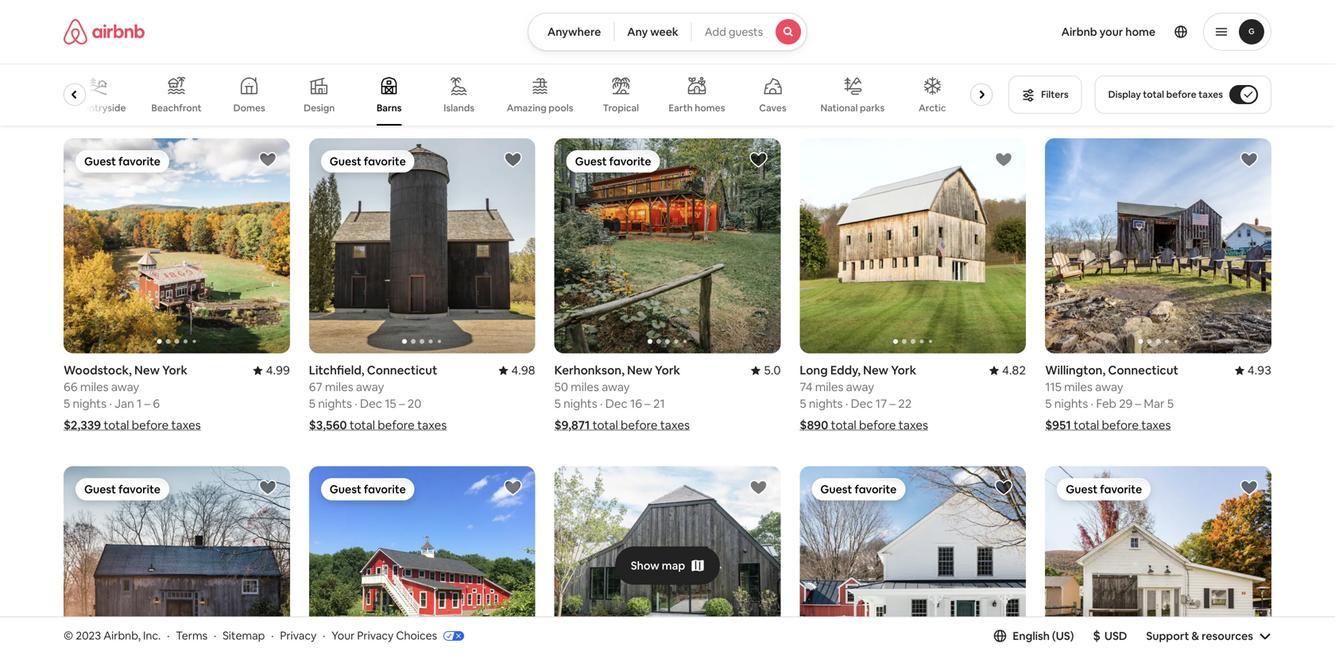 Task type: describe. For each thing, give the bounding box(es) containing it.
kerhonkson, new york 50 miles away 5 nights · dec 16 – 21 $9,871 total before taxes
[[555, 363, 690, 433]]

$890
[[800, 417, 829, 433]]

domes
[[233, 102, 265, 114]]

home
[[1126, 25, 1156, 39]]

· inside litchfield, connecticut 67 miles away 5 nights · dec 15 – 20 $3,560 total before taxes
[[355, 396, 357, 411]]

total right display
[[1143, 88, 1165, 101]]

add to wishlist: kerhonkson, new york image
[[749, 150, 768, 169]]

$951
[[1046, 417, 1072, 433]]

national parks
[[821, 102, 885, 114]]

your privacy choices
[[332, 629, 437, 643]]

5.0 out of 5 average rating image
[[751, 363, 781, 378]]

· right terms 'link'
[[214, 629, 216, 643]]

(us)
[[1053, 629, 1074, 643]]

add to wishlist: essex, connecticut image
[[258, 478, 277, 497]]

taxes inside kerhonkson, new york 50 miles away 5 nights · dec 16 – 21 $9,871 total before taxes
[[660, 417, 690, 433]]

resources
[[1202, 629, 1254, 643]]

long eddy, new york 74 miles away 5 nights · dec 17 – 22 $890 total before taxes
[[800, 363, 929, 433]]

taxes inside litchfield, connecticut 67 miles away 5 nights · dec 15 – 20 $3,560 total before taxes
[[417, 417, 447, 433]]

5.0
[[764, 363, 781, 378]]

1
[[137, 396, 142, 411]]

york inside the long eddy, new york 74 miles away 5 nights · dec 17 – 22 $890 total before taxes
[[891, 363, 917, 378]]

parks
[[860, 102, 885, 114]]

– inside kerhonkson, new york 50 miles away 5 nights · dec 16 – 21 $9,871 total before taxes
[[645, 396, 651, 411]]

4.99 out of 5 average rating image
[[253, 363, 290, 378]]

50
[[555, 379, 568, 395]]

your
[[1100, 25, 1124, 39]]

caves
[[759, 102, 787, 114]]

miles inside kerhonkson, new york 50 miles away 5 nights · dec 16 – 21 $9,871 total before taxes
[[571, 379, 599, 395]]

airbnb
[[1062, 25, 1098, 39]]

display total before taxes
[[1109, 88, 1224, 101]]

guests
[[729, 25, 763, 39]]

$
[[1093, 628, 1101, 644]]

©
[[64, 629, 73, 643]]

nights inside "woodstock, new york 66 miles away 5 nights · jan 1 – 6 $2,339 total before taxes"
[[73, 396, 107, 411]]

· inside the long eddy, new york 74 miles away 5 nights · dec 17 – 22 $890 total before taxes
[[846, 396, 848, 411]]

nights inside litchfield, connecticut 67 miles away 5 nights · dec 15 – 20 $3,560 total before taxes
[[318, 396, 352, 411]]

2023
[[76, 629, 101, 643]]

jan
[[115, 396, 134, 411]]

airbnb,
[[104, 629, 141, 643]]

· left your
[[323, 629, 325, 643]]

total inside "woodstock, new york 66 miles away 5 nights · jan 1 – 6 $2,339 total before taxes"
[[104, 417, 129, 433]]

miles inside "woodstock, new york 66 miles away 5 nights · jan 1 – 6 $2,339 total before taxes"
[[80, 379, 109, 395]]

new inside the long eddy, new york 74 miles away 5 nights · dec 17 – 22 $890 total before taxes
[[864, 363, 889, 378]]

nights inside 'willington, connecticut 115 miles away 5 nights · feb 29 – mar 5 $951 total before taxes'
[[1055, 396, 1089, 411]]

4.98 out of 5 average rating image
[[499, 363, 536, 378]]

add to wishlist: guilford, vermont image
[[995, 478, 1014, 497]]

5 inside the long eddy, new york 74 miles away 5 nights · dec 17 – 22 $890 total before taxes
[[800, 396, 807, 411]]

away inside "woodstock, new york 66 miles away 5 nights · jan 1 – 6 $2,339 total before taxes"
[[111, 379, 139, 395]]

long
[[800, 363, 828, 378]]

before inside the long eddy, new york 74 miles away 5 nights · dec 17 – 22 $890 total before taxes
[[859, 417, 896, 433]]

litchfield,
[[309, 363, 365, 378]]

miles inside the long eddy, new york 74 miles away 5 nights · dec 17 – 22 $890 total before taxes
[[815, 379, 844, 395]]

english (us) button
[[994, 629, 1074, 643]]

homes
[[695, 102, 725, 114]]

away inside kerhonkson, new york 50 miles away 5 nights · dec 16 – 21 $9,871 total before taxes
[[602, 379, 630, 395]]

4.93 out of 5 average rating image
[[1235, 363, 1272, 378]]

5 inside "woodstock, new york 66 miles away 5 nights · jan 1 – 6 $2,339 total before taxes"
[[64, 396, 70, 411]]

your privacy choices link
[[332, 629, 464, 644]]

5 5 from the left
[[1046, 396, 1052, 411]]

total inside the long eddy, new york 74 miles away 5 nights · dec 17 – 22 $890 total before taxes
[[831, 417, 857, 433]]

$9,871
[[555, 417, 590, 433]]

support & resources button
[[1147, 629, 1272, 643]]

kerhonkson,
[[555, 363, 625, 378]]

willington,
[[1046, 363, 1106, 378]]

· right inc. on the left bottom of page
[[167, 629, 170, 643]]

airbnb your home link
[[1052, 15, 1165, 48]]

arctic
[[919, 102, 947, 114]]

privacy link
[[280, 629, 317, 643]]

sitemap
[[223, 629, 265, 643]]

add to wishlist: woodstock, new york image
[[258, 150, 277, 169]]

filters button
[[1009, 76, 1083, 114]]

english (us)
[[1013, 629, 1074, 643]]

total inside 'willington, connecticut 115 miles away 5 nights · feb 29 – mar 5 $951 total before taxes'
[[1074, 417, 1100, 433]]

usd
[[1105, 629, 1128, 643]]

national
[[821, 102, 858, 114]]

terms link
[[176, 629, 208, 643]]

support
[[1147, 629, 1190, 643]]

pools
[[549, 102, 573, 114]]

anywhere button
[[528, 13, 615, 51]]

· inside "woodstock, new york 66 miles away 5 nights · jan 1 – 6 $2,339 total before taxes"
[[109, 396, 112, 411]]

new for 4.99
[[134, 363, 160, 378]]

dec inside the long eddy, new york 74 miles away 5 nights · dec 17 – 22 $890 total before taxes
[[851, 396, 873, 411]]

any
[[627, 25, 648, 39]]

design
[[304, 102, 335, 114]]

17
[[876, 396, 887, 411]]

woodstock, new york 66 miles away 5 nights · jan 1 – 6 $2,339 total before taxes
[[64, 363, 201, 433]]

22
[[899, 396, 912, 411]]

eddy,
[[831, 363, 861, 378]]

show map button
[[615, 547, 720, 585]]

away inside the long eddy, new york 74 miles away 5 nights · dec 17 – 22 $890 total before taxes
[[846, 379, 875, 395]]

islands
[[444, 102, 475, 114]]

dec inside kerhonkson, new york 50 miles away 5 nights · dec 16 – 21 $9,871 total before taxes
[[606, 396, 628, 411]]

filters
[[1042, 88, 1069, 101]]



Task type: vqa. For each thing, say whether or not it's contained in the screenshot.
middle in
no



Task type: locate. For each thing, give the bounding box(es) containing it.
2 nights from the left
[[318, 396, 352, 411]]

3 miles from the left
[[815, 379, 844, 395]]

1 5 from the left
[[64, 396, 70, 411]]

66
[[64, 379, 78, 395]]

away up feb
[[1096, 379, 1124, 395]]

sitemap link
[[223, 629, 265, 643]]

profile element
[[827, 0, 1272, 64]]

away up jan
[[111, 379, 139, 395]]

show
[[631, 559, 660, 573]]

$ usd
[[1093, 628, 1128, 644]]

away down eddy,
[[846, 379, 875, 395]]

beachfront
[[151, 102, 202, 114]]

· left the 15
[[355, 396, 357, 411]]

nights up $2,339
[[73, 396, 107, 411]]

add to wishlist: long eddy, new york image
[[995, 150, 1014, 169]]

privacy left your
[[280, 629, 317, 643]]

1 horizontal spatial new
[[627, 363, 653, 378]]

5 right mar
[[1168, 396, 1174, 411]]

nights down 115
[[1055, 396, 1089, 411]]

feb
[[1097, 396, 1117, 411]]

miles
[[80, 379, 109, 395], [325, 379, 354, 395], [815, 379, 844, 395], [571, 379, 599, 395], [1065, 379, 1093, 395]]

total down jan
[[104, 417, 129, 433]]

privacy inside your privacy choices link
[[357, 629, 394, 643]]

· left privacy link
[[271, 629, 274, 643]]

before down the 6
[[132, 417, 169, 433]]

miles inside litchfield, connecticut 67 miles away 5 nights · dec 15 – 20 $3,560 total before taxes
[[325, 379, 354, 395]]

before inside 'willington, connecticut 115 miles away 5 nights · feb 29 – mar 5 $951 total before taxes'
[[1102, 417, 1139, 433]]

67
[[309, 379, 323, 395]]

none search field containing anywhere
[[528, 13, 808, 51]]

york inside kerhonkson, new york 50 miles away 5 nights · dec 16 – 21 $9,871 total before taxes
[[655, 363, 681, 378]]

4.93
[[1248, 363, 1272, 378]]

2 horizontal spatial new
[[864, 363, 889, 378]]

before down '16'
[[621, 417, 658, 433]]

miles down the woodstock,
[[80, 379, 109, 395]]

4 miles from the left
[[571, 379, 599, 395]]

3 5 from the left
[[800, 396, 807, 411]]

1 horizontal spatial york
[[655, 363, 681, 378]]

total inside litchfield, connecticut 67 miles away 5 nights · dec 15 – 20 $3,560 total before taxes
[[350, 417, 375, 433]]

before right display
[[1167, 88, 1197, 101]]

miles down willington,
[[1065, 379, 1093, 395]]

dec left 17
[[851, 396, 873, 411]]

add to wishlist: water mill, new york image
[[749, 478, 768, 497]]

2 horizontal spatial york
[[891, 363, 917, 378]]

$2,339
[[64, 417, 101, 433]]

away inside litchfield, connecticut 67 miles away 5 nights · dec 15 – 20 $3,560 total before taxes
[[356, 379, 384, 395]]

add to wishlist: highland, new york image
[[504, 478, 523, 497]]

anywhere
[[548, 25, 601, 39]]

york
[[162, 363, 188, 378], [891, 363, 917, 378], [655, 363, 681, 378]]

1 horizontal spatial privacy
[[357, 629, 394, 643]]

away down kerhonkson,
[[602, 379, 630, 395]]

before inside "woodstock, new york 66 miles away 5 nights · jan 1 – 6 $2,339 total before taxes"
[[132, 417, 169, 433]]

before down 17
[[859, 417, 896, 433]]

16
[[630, 396, 642, 411]]

any week button
[[614, 13, 692, 51]]

2 miles from the left
[[325, 379, 354, 395]]

woodstock,
[[64, 363, 132, 378]]

5 – from the left
[[1136, 396, 1142, 411]]

add guests button
[[691, 13, 808, 51]]

add
[[705, 25, 727, 39]]

None search field
[[528, 13, 808, 51]]

add to wishlist: litchfield, connecticut image
[[504, 150, 523, 169]]

connecticut for 67 miles away
[[367, 363, 438, 378]]

new
[[134, 363, 160, 378], [864, 363, 889, 378], [627, 363, 653, 378]]

4 5 from the left
[[555, 396, 561, 411]]

4.99
[[266, 363, 290, 378]]

york for 5.0
[[655, 363, 681, 378]]

2 new from the left
[[864, 363, 889, 378]]

3 nights from the left
[[809, 396, 843, 411]]

miles down kerhonkson,
[[571, 379, 599, 395]]

dec left the 15
[[360, 396, 382, 411]]

3 away from the left
[[846, 379, 875, 395]]

york right the woodstock,
[[162, 363, 188, 378]]

new up '16'
[[627, 363, 653, 378]]

terms
[[176, 629, 208, 643]]

new right eddy,
[[864, 363, 889, 378]]

connecticut up the 15
[[367, 363, 438, 378]]

5 down 50
[[555, 396, 561, 411]]

– right 1
[[144, 396, 150, 411]]

amazing
[[507, 102, 547, 114]]

nights up $9,871
[[564, 396, 598, 411]]

total
[[1143, 88, 1165, 101], [104, 417, 129, 433], [350, 417, 375, 433], [831, 417, 857, 433], [593, 417, 618, 433], [1074, 417, 1100, 433]]

before down '29'
[[1102, 417, 1139, 433]]

tropical
[[603, 102, 639, 114]]

5 down 67
[[309, 396, 316, 411]]

dec
[[360, 396, 382, 411], [851, 396, 873, 411], [606, 396, 628, 411]]

4 away from the left
[[602, 379, 630, 395]]

1 – from the left
[[144, 396, 150, 411]]

nights inside kerhonkson, new york 50 miles away 5 nights · dec 16 – 21 $9,871 total before taxes
[[564, 396, 598, 411]]

total right $890
[[831, 417, 857, 433]]

· left feb
[[1091, 396, 1094, 411]]

5 miles from the left
[[1065, 379, 1093, 395]]

– inside litchfield, connecticut 67 miles away 5 nights · dec 15 – 20 $3,560 total before taxes
[[399, 396, 405, 411]]

1 york from the left
[[162, 363, 188, 378]]

– inside 'willington, connecticut 115 miles away 5 nights · feb 29 – mar 5 $951 total before taxes'
[[1136, 396, 1142, 411]]

connecticut
[[367, 363, 438, 378], [1109, 363, 1179, 378]]

terms · sitemap · privacy ·
[[176, 629, 325, 643]]

0 horizontal spatial new
[[134, 363, 160, 378]]

taxes inside the long eddy, new york 74 miles away 5 nights · dec 17 – 22 $890 total before taxes
[[899, 417, 929, 433]]

5 nights from the left
[[1055, 396, 1089, 411]]

5 down 115
[[1046, 396, 1052, 411]]

willington, connecticut 115 miles away 5 nights · feb 29 – mar 5 $951 total before taxes
[[1046, 363, 1179, 433]]

your
[[332, 629, 355, 643]]

english
[[1013, 629, 1050, 643]]

dec left '16'
[[606, 396, 628, 411]]

before inside litchfield, connecticut 67 miles away 5 nights · dec 15 – 20 $3,560 total before taxes
[[378, 417, 415, 433]]

· left '16'
[[600, 396, 603, 411]]

miles down long
[[815, 379, 844, 395]]

new for 5.0
[[627, 363, 653, 378]]

– right 17
[[890, 396, 896, 411]]

taxes inside 'willington, connecticut 115 miles away 5 nights · feb 29 – mar 5 $951 total before taxes'
[[1142, 417, 1171, 433]]

away inside 'willington, connecticut 115 miles away 5 nights · feb 29 – mar 5 $951 total before taxes'
[[1096, 379, 1124, 395]]

add to wishlist: willington, connecticut image
[[1240, 150, 1259, 169]]

before inside kerhonkson, new york 50 miles away 5 nights · dec 16 – 21 $9,871 total before taxes
[[621, 417, 658, 433]]

· left jan
[[109, 396, 112, 411]]

· inside 'willington, connecticut 115 miles away 5 nights · feb 29 – mar 5 $951 total before taxes'
[[1091, 396, 1094, 411]]

6
[[153, 396, 160, 411]]

1 privacy from the left
[[280, 629, 317, 643]]

york for 4.99
[[162, 363, 188, 378]]

1 horizontal spatial dec
[[606, 396, 628, 411]]

0 horizontal spatial dec
[[360, 396, 382, 411]]

6 5 from the left
[[1168, 396, 1174, 411]]

display
[[1109, 88, 1141, 101]]

nights up $890
[[809, 396, 843, 411]]

3 dec from the left
[[606, 396, 628, 411]]

0 horizontal spatial privacy
[[280, 629, 317, 643]]

0 horizontal spatial connecticut
[[367, 363, 438, 378]]

map
[[662, 559, 685, 573]]

inc.
[[143, 629, 161, 643]]

new inside "woodstock, new york 66 miles away 5 nights · jan 1 – 6 $2,339 total before taxes"
[[134, 363, 160, 378]]

$3,560
[[309, 417, 347, 433]]

airbnb your home
[[1062, 25, 1156, 39]]

4.98
[[511, 363, 536, 378]]

nights
[[73, 396, 107, 411], [318, 396, 352, 411], [809, 396, 843, 411], [564, 396, 598, 411], [1055, 396, 1089, 411]]

miles down litchfield, at the bottom left
[[325, 379, 354, 395]]

20
[[408, 396, 422, 411]]

2 horizontal spatial dec
[[851, 396, 873, 411]]

– inside the long eddy, new york 74 miles away 5 nights · dec 17 – 22 $890 total before taxes
[[890, 396, 896, 411]]

support & resources
[[1147, 629, 1254, 643]]

new inside kerhonkson, new york 50 miles away 5 nights · dec 16 – 21 $9,871 total before taxes
[[627, 363, 653, 378]]

barns
[[377, 102, 402, 114]]

1 away from the left
[[111, 379, 139, 395]]

connecticut inside 'willington, connecticut 115 miles away 5 nights · feb 29 – mar 5 $951 total before taxes'
[[1109, 363, 1179, 378]]

total right $9,871
[[593, 417, 618, 433]]

1 nights from the left
[[73, 396, 107, 411]]

1 horizontal spatial connecticut
[[1109, 363, 1179, 378]]

2 connecticut from the left
[[1109, 363, 1179, 378]]

5 away from the left
[[1096, 379, 1124, 395]]

115
[[1046, 379, 1062, 395]]

3 york from the left
[[655, 363, 681, 378]]

any week
[[627, 25, 679, 39]]

nights inside the long eddy, new york 74 miles away 5 nights · dec 17 – 22 $890 total before taxes
[[809, 396, 843, 411]]

74
[[800, 379, 813, 395]]

2 dec from the left
[[851, 396, 873, 411]]

29
[[1119, 396, 1133, 411]]

2 – from the left
[[399, 396, 405, 411]]

– right '29'
[[1136, 396, 1142, 411]]

1 dec from the left
[[360, 396, 382, 411]]

&
[[1192, 629, 1200, 643]]

connecticut inside litchfield, connecticut 67 miles away 5 nights · dec 15 – 20 $3,560 total before taxes
[[367, 363, 438, 378]]

week
[[650, 25, 679, 39]]

group
[[64, 64, 999, 126], [64, 138, 290, 353], [309, 138, 536, 353], [555, 138, 781, 353], [800, 138, 1027, 353], [1046, 138, 1272, 353], [64, 466, 290, 655], [309, 466, 536, 655], [555, 466, 781, 655], [800, 466, 1027, 655], [1046, 466, 1272, 655]]

connecticut up mar
[[1109, 363, 1179, 378]]

miles inside 'willington, connecticut 115 miles away 5 nights · feb 29 – mar 5 $951 total before taxes'
[[1065, 379, 1093, 395]]

– inside "woodstock, new york 66 miles away 5 nights · jan 1 – 6 $2,339 total before taxes"
[[144, 396, 150, 411]]

york up 21 at the left bottom of the page
[[655, 363, 681, 378]]

21
[[654, 396, 665, 411]]

2 privacy from the left
[[357, 629, 394, 643]]

– right the 15
[[399, 396, 405, 411]]

– left 21 at the left bottom of the page
[[645, 396, 651, 411]]

4.82 out of 5 average rating image
[[990, 363, 1027, 378]]

4 – from the left
[[645, 396, 651, 411]]

© 2023 airbnb, inc. ·
[[64, 629, 170, 643]]

before down the 15
[[378, 417, 415, 433]]

away down litchfield, at the bottom left
[[356, 379, 384, 395]]

5 down 74
[[800, 396, 807, 411]]

show map
[[631, 559, 685, 573]]

5
[[64, 396, 70, 411], [309, 396, 316, 411], [800, 396, 807, 411], [555, 396, 561, 411], [1046, 396, 1052, 411], [1168, 396, 1174, 411]]

earth
[[669, 102, 693, 114]]

4.82
[[1002, 363, 1027, 378]]

total right $951
[[1074, 417, 1100, 433]]

1 new from the left
[[134, 363, 160, 378]]

3 – from the left
[[890, 396, 896, 411]]

4 nights from the left
[[564, 396, 598, 411]]

york up 22
[[891, 363, 917, 378]]

privacy right your
[[357, 629, 394, 643]]

5 down 66 at the bottom of the page
[[64, 396, 70, 411]]

nights up $3,560
[[318, 396, 352, 411]]

taxes
[[1199, 88, 1224, 101], [171, 417, 201, 433], [417, 417, 447, 433], [899, 417, 929, 433], [660, 417, 690, 433], [1142, 417, 1171, 433]]

0 horizontal spatial york
[[162, 363, 188, 378]]

amazing pools
[[507, 102, 573, 114]]

total right $3,560
[[350, 417, 375, 433]]

mar
[[1144, 396, 1165, 411]]

1 connecticut from the left
[[367, 363, 438, 378]]

· down eddy,
[[846, 396, 848, 411]]

countryside
[[71, 102, 126, 114]]

5 inside litchfield, connecticut 67 miles away 5 nights · dec 15 – 20 $3,560 total before taxes
[[309, 396, 316, 411]]

taxes inside "woodstock, new york 66 miles away 5 nights · jan 1 – 6 $2,339 total before taxes"
[[171, 417, 201, 433]]

connecticut for 115 miles away
[[1109, 363, 1179, 378]]

add to wishlist: west kill, new york image
[[1240, 478, 1259, 497]]

dec inside litchfield, connecticut 67 miles away 5 nights · dec 15 – 20 $3,560 total before taxes
[[360, 396, 382, 411]]

· inside kerhonkson, new york 50 miles away 5 nights · dec 16 – 21 $9,871 total before taxes
[[600, 396, 603, 411]]

2 5 from the left
[[309, 396, 316, 411]]

5 inside kerhonkson, new york 50 miles away 5 nights · dec 16 – 21 $9,871 total before taxes
[[555, 396, 561, 411]]

2 york from the left
[[891, 363, 917, 378]]

2 away from the left
[[356, 379, 384, 395]]

add guests
[[705, 25, 763, 39]]

new up 1
[[134, 363, 160, 378]]

3 new from the left
[[627, 363, 653, 378]]

1 miles from the left
[[80, 379, 109, 395]]

group containing national parks
[[64, 64, 999, 126]]

york inside "woodstock, new york 66 miles away 5 nights · jan 1 – 6 $2,339 total before taxes"
[[162, 363, 188, 378]]

total inside kerhonkson, new york 50 miles away 5 nights · dec 16 – 21 $9,871 total before taxes
[[593, 417, 618, 433]]



